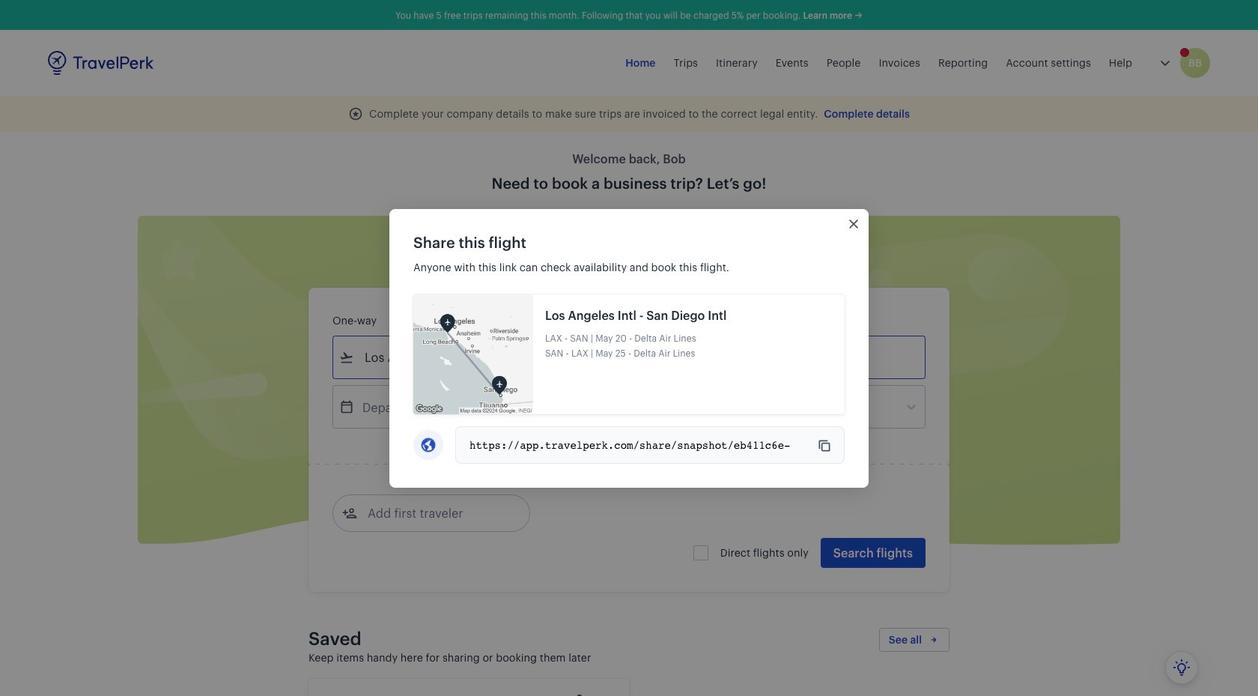 Task type: describe. For each thing, give the bounding box(es) containing it.
From search field
[[354, 345, 590, 369]]

To search field
[[671, 345, 906, 369]]

none text field inside modalbody element
[[468, 438, 793, 451]]

modalbody element
[[390, 251, 869, 487]]

modalheader element
[[390, 209, 869, 251]]



Task type: locate. For each thing, give the bounding box(es) containing it.
Depart text field
[[354, 386, 432, 428]]

None text field
[[468, 438, 793, 451]]

Return text field
[[443, 386, 521, 428]]

Add first traveler search field
[[357, 501, 513, 525]]



Task type: vqa. For each thing, say whether or not it's contained in the screenshot.
'Return' text field
yes



